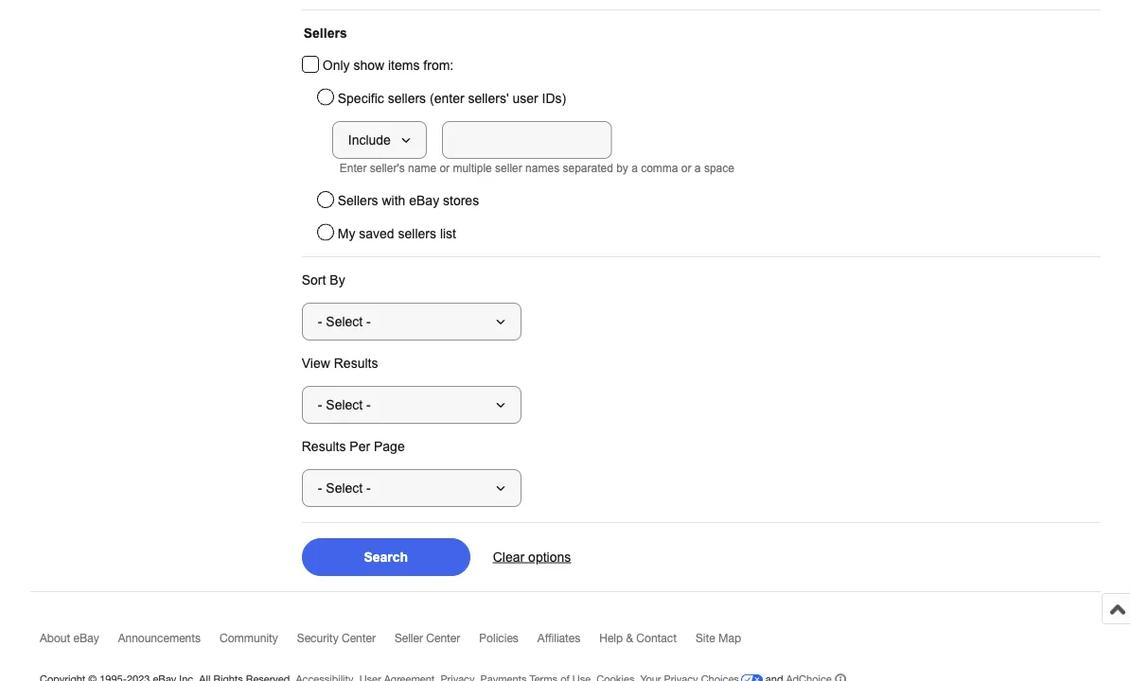Task type: describe. For each thing, give the bounding box(es) containing it.
clear options link
[[493, 550, 571, 566]]

security
[[297, 632, 339, 645]]

site map
[[696, 632, 741, 645]]

specific
[[338, 91, 384, 106]]

sellers with ebay stores
[[338, 194, 479, 209]]

stores
[[443, 194, 479, 209]]

seller center link
[[395, 632, 479, 654]]

sellers for sellers
[[304, 26, 347, 41]]

sellers for sellers with ebay stores
[[338, 194, 378, 209]]

center for seller center
[[426, 632, 460, 645]]

clear options
[[493, 550, 571, 565]]

center for security center
[[342, 632, 376, 645]]

my
[[338, 227, 355, 241]]

page
[[374, 440, 405, 454]]

seller
[[395, 632, 423, 645]]

options
[[528, 550, 571, 565]]

contact
[[636, 632, 677, 645]]

affiliates
[[537, 632, 580, 645]]

help & contact link
[[599, 632, 696, 654]]

multiple
[[453, 162, 492, 175]]

2 or from the left
[[681, 162, 691, 175]]

only
[[323, 59, 350, 73]]

0 vertical spatial results
[[334, 356, 378, 371]]

user
[[512, 91, 538, 106]]

help
[[599, 632, 623, 645]]

view results
[[302, 356, 378, 371]]

per
[[350, 440, 370, 454]]

enter
[[340, 162, 367, 175]]

items
[[388, 59, 420, 73]]

site
[[696, 632, 715, 645]]

results per page
[[302, 440, 405, 454]]

0 vertical spatial sellers
[[388, 91, 426, 106]]

only show items from:
[[323, 59, 454, 73]]

1 horizontal spatial ebay
[[409, 194, 439, 209]]

community link
[[220, 632, 297, 654]]

by
[[330, 273, 345, 288]]

search button
[[302, 539, 470, 577]]

my saved sellers list
[[338, 227, 456, 241]]

help & contact
[[599, 632, 677, 645]]

announcements
[[118, 632, 201, 645]]

site map link
[[696, 632, 760, 654]]

&
[[626, 632, 633, 645]]



Task type: vqa. For each thing, say whether or not it's contained in the screenshot.
the right /
no



Task type: locate. For each thing, give the bounding box(es) containing it.
1 or from the left
[[440, 162, 450, 175]]

sellers
[[388, 91, 426, 106], [398, 227, 436, 241]]

1 horizontal spatial center
[[426, 632, 460, 645]]

seller's
[[370, 162, 405, 175]]

sellers
[[304, 26, 347, 41], [338, 194, 378, 209]]

center right "security"
[[342, 632, 376, 645]]

from:
[[423, 59, 454, 73]]

a left space
[[695, 162, 701, 175]]

announcements link
[[118, 632, 220, 654]]

ebay right about
[[73, 632, 99, 645]]

community
[[220, 632, 278, 645]]

0 horizontal spatial a
[[631, 162, 638, 175]]

sellers down items
[[388, 91, 426, 106]]

sellers up only
[[304, 26, 347, 41]]

ebay right the with in the left top of the page
[[409, 194, 439, 209]]

a
[[631, 162, 638, 175], [695, 162, 701, 175]]

2 center from the left
[[426, 632, 460, 645]]

or
[[440, 162, 450, 175], [681, 162, 691, 175]]

seller
[[495, 162, 522, 175]]

show
[[353, 59, 384, 73]]

results
[[334, 356, 378, 371], [302, 440, 346, 454]]

policies
[[479, 632, 519, 645]]

sort
[[302, 273, 326, 288]]

names
[[525, 162, 559, 175]]

sellers'
[[468, 91, 509, 106]]

saved
[[359, 227, 394, 241]]

0 horizontal spatial center
[[342, 632, 376, 645]]

or right comma
[[681, 162, 691, 175]]

security center
[[297, 632, 376, 645]]

space
[[704, 162, 734, 175]]

center
[[342, 632, 376, 645], [426, 632, 460, 645]]

about ebay link
[[40, 632, 118, 654]]

results right the view at the left bottom
[[334, 356, 378, 371]]

sort by
[[302, 273, 345, 288]]

0 vertical spatial sellers
[[304, 26, 347, 41]]

0 horizontal spatial or
[[440, 162, 450, 175]]

about ebay
[[40, 632, 99, 645]]

security center link
[[297, 632, 395, 654]]

1 vertical spatial ebay
[[73, 632, 99, 645]]

2 a from the left
[[695, 162, 701, 175]]

separated
[[563, 162, 613, 175]]

ebay
[[409, 194, 439, 209], [73, 632, 99, 645]]

search
[[364, 550, 408, 565]]

by
[[616, 162, 628, 175]]

ids)
[[542, 91, 566, 106]]

specific sellers (enter sellers' user ids)
[[338, 91, 566, 106]]

comma
[[641, 162, 678, 175]]

(enter
[[430, 91, 464, 106]]

enter seller's name or multiple seller names separated by a comma or a space
[[340, 162, 734, 175]]

sellers left list on the top of page
[[398, 227, 436, 241]]

1 vertical spatial sellers
[[338, 194, 378, 209]]

seller center
[[395, 632, 460, 645]]

Seller ID text field
[[442, 122, 612, 159]]

results left per
[[302, 440, 346, 454]]

view
[[302, 356, 330, 371]]

1 horizontal spatial or
[[681, 162, 691, 175]]

1 horizontal spatial a
[[695, 162, 701, 175]]

map
[[718, 632, 741, 645]]

or right name
[[440, 162, 450, 175]]

sellers down the enter
[[338, 194, 378, 209]]

clear
[[493, 550, 525, 565]]

with
[[382, 194, 405, 209]]

1 vertical spatial results
[[302, 440, 346, 454]]

policies link
[[479, 632, 537, 654]]

name
[[408, 162, 436, 175]]

1 center from the left
[[342, 632, 376, 645]]

affiliates link
[[537, 632, 599, 654]]

0 vertical spatial ebay
[[409, 194, 439, 209]]

a right by
[[631, 162, 638, 175]]

center right the seller
[[426, 632, 460, 645]]

0 horizontal spatial ebay
[[73, 632, 99, 645]]

list
[[440, 227, 456, 241]]

1 vertical spatial sellers
[[398, 227, 436, 241]]

1 a from the left
[[631, 162, 638, 175]]

about
[[40, 632, 70, 645]]



